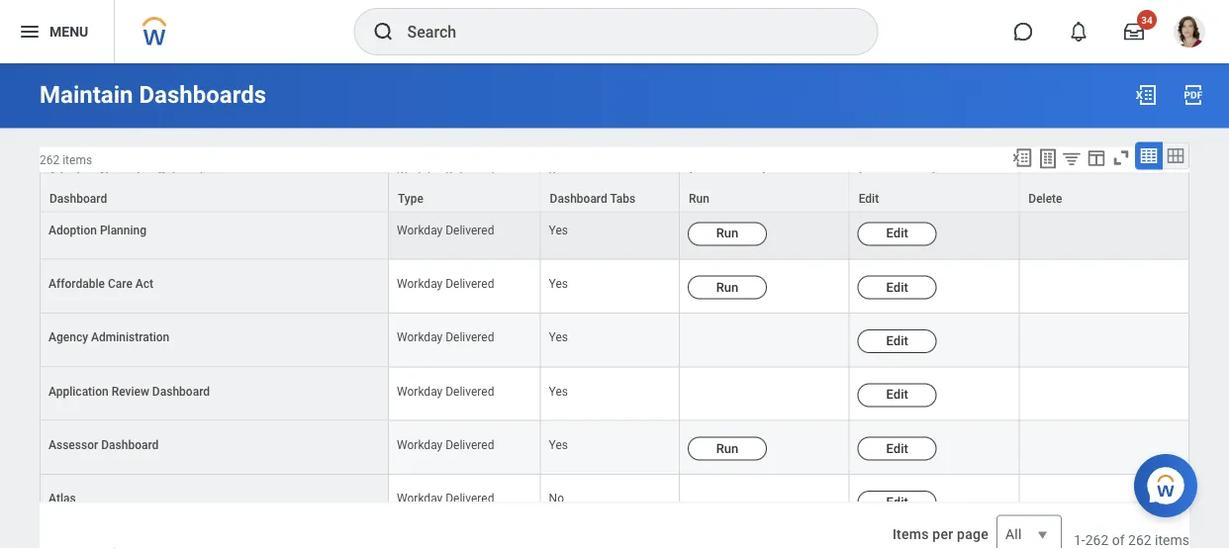 Task type: describe. For each thing, give the bounding box(es) containing it.
0 horizontal spatial 262
[[40, 153, 60, 167]]

cell for atlas
[[1020, 476, 1190, 529]]

workday for navigator:
[[397, 170, 443, 184]]

cell for assessor dashboard
[[1020, 422, 1190, 476]]

adoption for adoption planning
[[49, 224, 97, 237]]

yes for assessor dashboard
[[549, 439, 568, 453]]

fullscreen image
[[1111, 147, 1132, 169]]

cell for application review dashboard
[[1020, 368, 1190, 422]]

care
[[108, 277, 132, 291]]

run for fourth run button from the bottom of the maintain dashboards main content
[[716, 173, 739, 187]]

administration
[[91, 331, 170, 345]]

navigator:
[[100, 170, 155, 184]]

application review dashboard
[[49, 385, 210, 399]]

search image
[[372, 20, 395, 44]]

34
[[1142, 14, 1153, 26]]

dashboard down review
[[101, 439, 159, 453]]

adoption for adoption navigator: onboarding
[[49, 170, 97, 184]]

1 horizontal spatial 262
[[1086, 533, 1109, 549]]

delivered for review
[[446, 385, 494, 399]]

maintain dashboards main content
[[0, 63, 1230, 549]]

items
[[893, 527, 929, 543]]

yes for affordable care act
[[549, 277, 568, 291]]

type
[[398, 192, 424, 205]]

act
[[135, 277, 154, 291]]

assessor dashboard
[[49, 439, 159, 453]]

expand table image
[[1166, 146, 1186, 166]]

2 edit button from the top
[[858, 223, 937, 246]]

7 edit button from the top
[[858, 491, 937, 515]]

262 items
[[40, 153, 92, 167]]

0 vertical spatial items
[[63, 153, 92, 167]]

delivered for planning
[[446, 224, 494, 237]]

export to worksheets image
[[1036, 147, 1060, 171]]

affordable
[[49, 277, 105, 291]]

workday delivered for planning
[[397, 224, 494, 237]]

workday for care
[[397, 277, 443, 291]]

menu button
[[0, 0, 114, 63]]

3 run button from the top
[[688, 276, 767, 300]]

maintain
[[40, 81, 133, 109]]

delivered for navigator:
[[446, 170, 494, 184]]

1-262 of 262 items status
[[1074, 531, 1190, 549]]

5 row from the top
[[40, 422, 1190, 476]]

dashboard button
[[41, 174, 388, 211]]

run for run popup button
[[689, 192, 710, 205]]

page
[[957, 527, 989, 543]]

of
[[1112, 533, 1125, 549]]

yes for application review dashboard
[[549, 385, 568, 399]]

profile logan mcneil image
[[1174, 16, 1206, 52]]

4 run button from the top
[[688, 438, 767, 461]]

type button
[[389, 174, 540, 211]]

agency
[[49, 331, 88, 345]]

planning
[[100, 224, 147, 237]]

workday delivered for care
[[397, 277, 494, 291]]

onboarding
[[158, 170, 219, 184]]

2 edit row from the top
[[40, 368, 1190, 422]]

edit inside edit popup button
[[859, 192, 879, 205]]

run for second run button from the bottom
[[716, 280, 739, 295]]

1 edit row from the top
[[40, 314, 1190, 368]]

7 delivered from the top
[[446, 492, 494, 506]]

4 row from the top
[[40, 261, 1190, 314]]

tabs
[[610, 192, 636, 205]]

1 edit button from the top
[[858, 169, 937, 193]]

table image
[[1139, 146, 1159, 166]]

adoption planning
[[49, 224, 147, 237]]

items per page
[[893, 527, 989, 543]]

row containing dashboard
[[40, 173, 1190, 212]]



Task type: vqa. For each thing, say whether or not it's contained in the screenshot.
x small image associated with 01/23/2023 - 01/29/2023  (Weekly (Mon-Sun)) ELEMENT
no



Task type: locate. For each thing, give the bounding box(es) containing it.
5 edit button from the top
[[858, 384, 937, 408]]

2 adoption from the top
[[49, 224, 97, 237]]

3 workday from the top
[[397, 277, 443, 291]]

1 delivered from the top
[[446, 170, 494, 184]]

workday delivered for administration
[[397, 331, 494, 345]]

5 delivered from the top
[[446, 385, 494, 399]]

workday for administration
[[397, 331, 443, 345]]

yes
[[549, 170, 568, 184], [549, 224, 568, 237], [549, 277, 568, 291], [549, 331, 568, 345], [549, 385, 568, 399], [549, 439, 568, 453]]

yes for adoption navigator: onboarding
[[549, 170, 568, 184]]

dashboard tabs button
[[541, 174, 679, 211]]

3 yes from the top
[[549, 277, 568, 291]]

adoption
[[49, 170, 97, 184], [49, 224, 97, 237]]

delete button
[[1020, 174, 1189, 211]]

dashboards
[[139, 81, 266, 109]]

workday delivered for review
[[397, 385, 494, 399]]

adoption left planning
[[49, 224, 97, 237]]

Search Workday  search field
[[407, 10, 837, 53]]

4 yes from the top
[[549, 331, 568, 345]]

workday for dashboard
[[397, 439, 443, 453]]

cell for agency administration
[[1020, 314, 1190, 368]]

2 delivered from the top
[[446, 224, 494, 237]]

run inside popup button
[[689, 192, 710, 205]]

1-
[[1074, 533, 1086, 549]]

dashboard inside popup button
[[550, 192, 608, 205]]

delivered
[[446, 170, 494, 184], [446, 224, 494, 237], [446, 277, 494, 291], [446, 331, 494, 345], [446, 385, 494, 399], [446, 439, 494, 453], [446, 492, 494, 506]]

1 adoption from the top
[[49, 170, 97, 184]]

262 right of
[[1129, 533, 1152, 549]]

workday for planning
[[397, 224, 443, 237]]

7 workday from the top
[[397, 492, 443, 506]]

262
[[40, 153, 60, 167], [1086, 533, 1109, 549], [1129, 533, 1152, 549]]

1 workday from the top
[[397, 170, 443, 184]]

assessor
[[49, 439, 98, 453]]

affordable care act
[[49, 277, 154, 291]]

5 workday from the top
[[397, 385, 443, 399]]

cell for adoption navigator: onboarding
[[1020, 153, 1190, 207]]

delete
[[1029, 192, 1063, 205]]

6 yes from the top
[[549, 439, 568, 453]]

4 workday delivered from the top
[[397, 331, 494, 345]]

export to excel image
[[1134, 83, 1158, 107]]

6 workday delivered from the top
[[397, 439, 494, 453]]

1 yes from the top
[[549, 170, 568, 184]]

2 workday delivered from the top
[[397, 224, 494, 237]]

run button
[[688, 169, 767, 193], [688, 223, 767, 246], [688, 276, 767, 300], [688, 438, 767, 461]]

1 row from the top
[[40, 153, 1190, 207]]

workday for review
[[397, 385, 443, 399]]

atlas
[[49, 492, 76, 506]]

adoption down the 262 items
[[49, 170, 97, 184]]

dashboard
[[49, 192, 107, 205], [550, 192, 608, 205], [152, 385, 210, 399], [101, 439, 159, 453]]

dashboard tabs
[[550, 192, 636, 205]]

4 delivered from the top
[[446, 331, 494, 345]]

1 run button from the top
[[688, 169, 767, 193]]

edit row
[[40, 314, 1190, 368], [40, 368, 1190, 422], [40, 476, 1190, 529]]

6 delivered from the top
[[446, 439, 494, 453]]

notifications large image
[[1069, 22, 1089, 42]]

workday delivered
[[397, 170, 494, 184], [397, 224, 494, 237], [397, 277, 494, 291], [397, 331, 494, 345], [397, 385, 494, 399], [397, 439, 494, 453], [397, 492, 494, 506]]

toolbar
[[1003, 142, 1190, 173]]

toolbar inside maintain dashboards main content
[[1003, 142, 1190, 173]]

3 delivered from the top
[[446, 277, 494, 291]]

run button
[[680, 174, 849, 211]]

3 edit button from the top
[[858, 276, 937, 300]]

2 row from the top
[[40, 173, 1190, 212]]

7 workday delivered from the top
[[397, 492, 494, 506]]

review
[[112, 385, 149, 399]]

items up adoption navigator: onboarding
[[63, 153, 92, 167]]

yes for agency administration
[[549, 331, 568, 345]]

3 edit row from the top
[[40, 476, 1190, 529]]

run for 2nd run button from the top
[[716, 226, 739, 241]]

edit button
[[858, 169, 937, 193], [858, 223, 937, 246], [858, 276, 937, 300], [858, 330, 937, 354], [858, 384, 937, 408], [858, 438, 937, 461], [858, 491, 937, 515]]

run
[[716, 173, 739, 187], [689, 192, 710, 205], [716, 226, 739, 241], [716, 280, 739, 295], [716, 441, 739, 456]]

delivered for care
[[446, 277, 494, 291]]

0 vertical spatial adoption
[[49, 170, 97, 184]]

workday delivered for navigator:
[[397, 170, 494, 184]]

2 workday from the top
[[397, 224, 443, 237]]

no
[[549, 492, 564, 506]]

maintain dashboards
[[40, 81, 266, 109]]

1 workday delivered from the top
[[397, 170, 494, 184]]

justify image
[[18, 20, 42, 44]]

application
[[49, 385, 109, 399]]

delivered for administration
[[446, 331, 494, 345]]

4 workday from the top
[[397, 331, 443, 345]]

6 edit button from the top
[[858, 438, 937, 461]]

262 left of
[[1086, 533, 1109, 549]]

adoption navigator: onboarding
[[49, 170, 219, 184]]

items per page element
[[890, 503, 1062, 549]]

dashboard inside popup button
[[49, 192, 107, 205]]

items
[[63, 153, 92, 167], [1155, 533, 1190, 549]]

items inside status
[[1155, 533, 1190, 549]]

inbox large image
[[1125, 22, 1144, 42]]

workday
[[397, 170, 443, 184], [397, 224, 443, 237], [397, 277, 443, 291], [397, 331, 443, 345], [397, 385, 443, 399], [397, 439, 443, 453], [397, 492, 443, 506]]

cell
[[1020, 153, 1190, 207], [1020, 207, 1190, 261], [1020, 261, 1190, 314], [680, 314, 850, 368], [1020, 314, 1190, 368], [680, 368, 850, 422], [1020, 368, 1190, 422], [1020, 422, 1190, 476], [680, 476, 850, 529], [1020, 476, 1190, 529]]

dashboard up "adoption planning"
[[49, 192, 107, 205]]

cell for adoption planning
[[1020, 207, 1190, 261]]

2 horizontal spatial 262
[[1129, 533, 1152, 549]]

0 horizontal spatial items
[[63, 153, 92, 167]]

1-262 of 262 items
[[1074, 533, 1190, 549]]

cell for affordable care act
[[1020, 261, 1190, 314]]

dashboard right review
[[152, 385, 210, 399]]

per
[[933, 527, 954, 543]]

1 vertical spatial adoption
[[49, 224, 97, 237]]

34 button
[[1113, 10, 1157, 53]]

workday delivered for dashboard
[[397, 439, 494, 453]]

1 horizontal spatial items
[[1155, 533, 1190, 549]]

click to view/edit grid preferences image
[[1086, 147, 1108, 169]]

row
[[40, 153, 1190, 207], [40, 173, 1190, 212], [40, 207, 1190, 261], [40, 261, 1190, 314], [40, 422, 1190, 476]]

yes for adoption planning
[[549, 224, 568, 237]]

export to excel image
[[1012, 147, 1033, 169]]

menu
[[49, 23, 88, 40]]

dashboard left tabs
[[550, 192, 608, 205]]

1 vertical spatial items
[[1155, 533, 1190, 549]]

edit button
[[850, 174, 1019, 211]]

3 workday delivered from the top
[[397, 277, 494, 291]]

items right of
[[1155, 533, 1190, 549]]

262 down the "maintain"
[[40, 153, 60, 167]]

6 workday from the top
[[397, 439, 443, 453]]

3 row from the top
[[40, 207, 1190, 261]]

run for fourth run button from the top
[[716, 441, 739, 456]]

2 run button from the top
[[688, 223, 767, 246]]

menu banner
[[0, 0, 1230, 63]]

view printable version (pdf) image
[[1182, 83, 1206, 107]]

select to filter grid data image
[[1061, 148, 1083, 169]]

5 workday delivered from the top
[[397, 385, 494, 399]]

edit
[[887, 173, 909, 187], [859, 192, 879, 205], [887, 226, 909, 241], [887, 280, 909, 295], [887, 334, 909, 349], [887, 388, 909, 402], [887, 441, 909, 456], [887, 495, 909, 510]]

delivered for dashboard
[[446, 439, 494, 453]]

2 yes from the top
[[549, 224, 568, 237]]

5 yes from the top
[[549, 385, 568, 399]]

agency administration
[[49, 331, 170, 345]]

4 edit button from the top
[[858, 330, 937, 354]]



